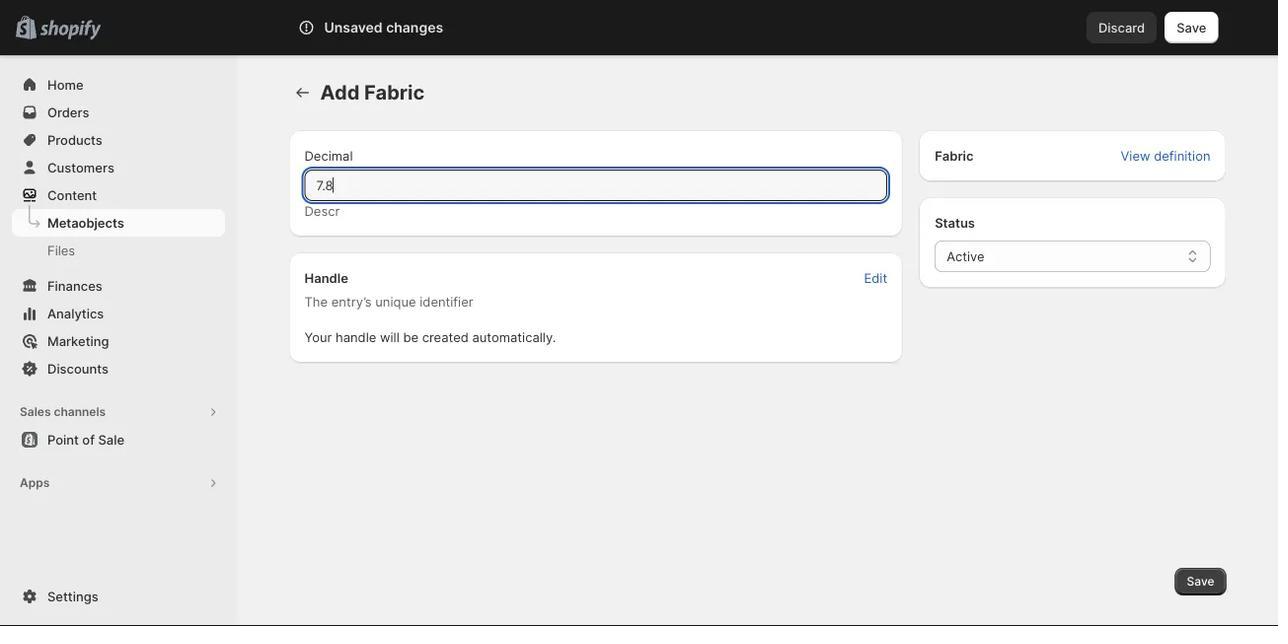 Task type: vqa. For each thing, say whether or not it's contained in the screenshot.
statement
no



Task type: locate. For each thing, give the bounding box(es) containing it.
home
[[47, 77, 84, 92]]

channels
[[54, 405, 106, 420]]

will
[[380, 330, 400, 345]]

edit button
[[853, 265, 900, 292]]

marketing link
[[12, 328, 225, 355]]

handle the entry's unique identifier
[[305, 271, 473, 310]]

customers link
[[12, 154, 225, 182]]

shopify image
[[40, 20, 101, 40]]

search button
[[353, 12, 926, 43]]

fabric right add
[[364, 80, 425, 105]]

settings link
[[12, 583, 225, 611]]

edit
[[864, 271, 888, 286]]

handle
[[305, 271, 348, 286]]

unsaved
[[324, 19, 383, 36]]

files
[[47, 243, 75, 258]]

fabric
[[364, 80, 425, 105], [935, 148, 974, 163]]

0 vertical spatial save
[[1177, 20, 1207, 35]]

1 horizontal spatial fabric
[[935, 148, 974, 163]]

created
[[422, 330, 469, 345]]

your
[[305, 330, 332, 345]]

save
[[1177, 20, 1207, 35], [1187, 575, 1215, 589]]

0 horizontal spatial fabric
[[364, 80, 425, 105]]

save for unsaved changes
[[1177, 20, 1207, 35]]

discounts link
[[12, 355, 225, 383]]

sales channels button
[[12, 399, 225, 426]]

finances link
[[12, 272, 225, 300]]

1 vertical spatial save
[[1187, 575, 1215, 589]]

save button
[[1165, 12, 1219, 43], [1175, 569, 1227, 596]]

status
[[935, 215, 975, 231]]

add fabric
[[320, 80, 425, 105]]

of
[[82, 432, 95, 448]]

orders
[[47, 105, 89, 120]]

0 vertical spatial save button
[[1165, 12, 1219, 43]]

the
[[305, 294, 328, 310]]

save button for unsaved changes
[[1165, 12, 1219, 43]]

fabric up status
[[935, 148, 974, 163]]

1 vertical spatial save button
[[1175, 569, 1227, 596]]

1 vertical spatial fabric
[[935, 148, 974, 163]]

content
[[47, 188, 97, 203]]

identifier
[[420, 294, 473, 310]]

None text field
[[305, 170, 888, 201]]

apps
[[20, 476, 50, 491]]

unsaved changes
[[324, 19, 443, 36]]

sales channels
[[20, 405, 106, 420]]



Task type: describe. For each thing, give the bounding box(es) containing it.
0 vertical spatial fabric
[[364, 80, 425, 105]]

products link
[[12, 126, 225, 154]]

discard
[[1099, 20, 1145, 35]]

products
[[47, 132, 102, 148]]

sales
[[20, 405, 51, 420]]

apps button
[[12, 470, 225, 498]]

metaobjects
[[47, 215, 124, 231]]

point of sale button
[[0, 426, 237, 454]]

your handle will be created automatically.
[[305, 330, 556, 345]]

marketing
[[47, 334, 109, 349]]

save button for add fabric
[[1175, 569, 1227, 596]]

handle
[[336, 330, 376, 345]]

discard button
[[1087, 12, 1157, 43]]

descr
[[305, 203, 340, 219]]

decimal
[[305, 148, 353, 163]]

unique
[[375, 294, 416, 310]]

view
[[1121, 148, 1151, 163]]

search
[[385, 20, 427, 35]]

finances
[[47, 278, 102, 294]]

changes
[[386, 19, 443, 36]]

point of sale
[[47, 432, 124, 448]]

content link
[[12, 182, 225, 209]]

settings
[[47, 589, 98, 605]]

orders link
[[12, 99, 225, 126]]

be
[[403, 330, 419, 345]]

customers
[[47, 160, 114, 175]]

analytics
[[47, 306, 104, 321]]

save for add fabric
[[1187, 575, 1215, 589]]

files link
[[12, 237, 225, 265]]

discounts
[[47, 361, 109, 377]]

view definition link
[[1109, 142, 1223, 170]]

automatically.
[[472, 330, 556, 345]]

sale
[[98, 432, 124, 448]]

home link
[[12, 71, 225, 99]]

entry's
[[331, 294, 372, 310]]

analytics link
[[12, 300, 225, 328]]

active
[[947, 249, 985, 264]]

point of sale link
[[12, 426, 225, 454]]

metaobjects link
[[12, 209, 225, 237]]

definition
[[1154, 148, 1211, 163]]

view definition
[[1121, 148, 1211, 163]]

point
[[47, 432, 79, 448]]

add
[[320, 80, 360, 105]]



